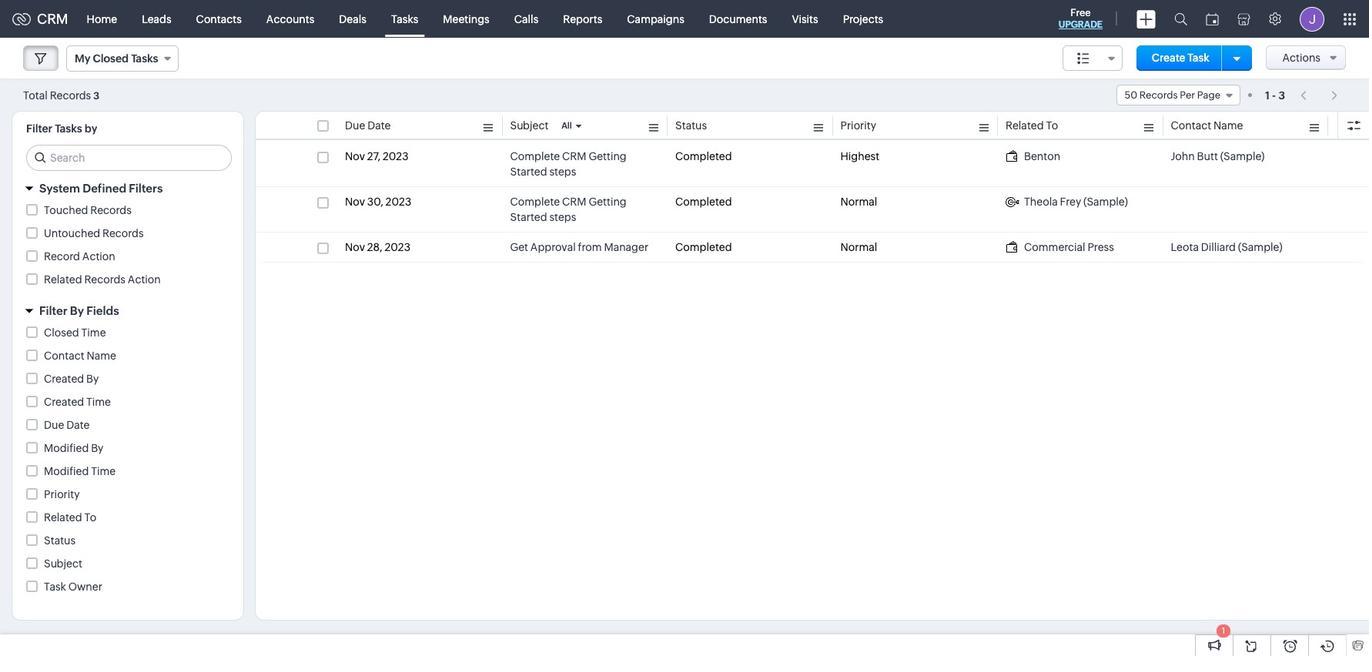 Task type: locate. For each thing, give the bounding box(es) containing it.
0 vertical spatial subject
[[510, 119, 549, 132]]

complete for nov 27, 2023
[[510, 150, 560, 163]]

1 vertical spatial contact name
[[44, 350, 116, 362]]

date up nov 27, 2023
[[368, 119, 391, 132]]

0 horizontal spatial contact name
[[44, 350, 116, 362]]

related up benton link
[[1006, 119, 1044, 132]]

search element
[[1165, 0, 1197, 38]]

2 complete crm getting started steps link from the top
[[510, 194, 660, 225]]

related down record
[[44, 273, 82, 286]]

(sample) right 'dilliard'
[[1239, 241, 1283, 253]]

filter by fields button
[[12, 297, 243, 324]]

complete
[[510, 150, 560, 163], [510, 196, 560, 208]]

nov left the 30,
[[345, 196, 365, 208]]

action up related records action
[[82, 250, 115, 263]]

to down modified time at the bottom of page
[[84, 511, 96, 524]]

0 vertical spatial action
[[82, 250, 115, 263]]

crm for nov 27, 2023
[[562, 150, 587, 163]]

subject left all
[[510, 119, 549, 132]]

navigation
[[1293, 84, 1347, 106]]

None field
[[1063, 45, 1123, 71]]

1 vertical spatial nov
[[345, 196, 365, 208]]

0 vertical spatial contact name
[[1171, 119, 1244, 132]]

1 horizontal spatial action
[[128, 273, 161, 286]]

1 getting from the top
[[589, 150, 627, 163]]

30,
[[367, 196, 383, 208]]

1 vertical spatial subject
[[44, 558, 82, 570]]

subject
[[510, 119, 549, 132], [44, 558, 82, 570]]

1 vertical spatial 2023
[[386, 196, 412, 208]]

1 vertical spatial related
[[44, 273, 82, 286]]

1 vertical spatial action
[[128, 273, 161, 286]]

0 vertical spatial due
[[345, 119, 365, 132]]

3
[[1279, 89, 1286, 101], [93, 90, 100, 101]]

0 vertical spatial normal
[[841, 196, 878, 208]]

1 horizontal spatial closed
[[93, 52, 129, 65]]

related down modified time at the bottom of page
[[44, 511, 82, 524]]

nov
[[345, 150, 365, 163], [345, 196, 365, 208], [345, 241, 365, 253]]

create menu image
[[1137, 10, 1156, 28]]

2 complete crm getting started steps from the top
[[510, 196, 627, 223]]

1 vertical spatial complete
[[510, 196, 560, 208]]

records up fields
[[84, 273, 126, 286]]

task
[[1188, 52, 1210, 64], [44, 581, 66, 593]]

1 horizontal spatial due date
[[345, 119, 391, 132]]

0 horizontal spatial name
[[87, 350, 116, 362]]

0 vertical spatial tasks
[[391, 13, 419, 25]]

1 vertical spatial date
[[66, 419, 90, 431]]

1 horizontal spatial task
[[1188, 52, 1210, 64]]

0 vertical spatial steps
[[550, 166, 576, 178]]

tasks left by
[[55, 122, 82, 135]]

0 vertical spatial by
[[70, 304, 84, 317]]

0 horizontal spatial 3
[[93, 90, 100, 101]]

records
[[50, 89, 91, 101], [1140, 89, 1178, 101], [90, 204, 132, 216], [102, 227, 144, 240], [84, 273, 126, 286]]

priority
[[841, 119, 877, 132], [44, 488, 80, 501]]

butt
[[1198, 150, 1219, 163]]

1 vertical spatial started
[[510, 211, 547, 223]]

0 vertical spatial closed
[[93, 52, 129, 65]]

time down modified by
[[91, 465, 116, 478]]

to up benton
[[1046, 119, 1059, 132]]

1 - 3
[[1266, 89, 1286, 101]]

closed down filter by fields
[[44, 327, 79, 339]]

john
[[1171, 150, 1195, 163]]

2 vertical spatial completed
[[676, 241, 732, 253]]

complete crm getting started steps link down all
[[510, 149, 660, 179]]

1 vertical spatial tasks
[[131, 52, 158, 65]]

2023 right 27,
[[383, 150, 409, 163]]

2 normal from the top
[[841, 241, 878, 253]]

complete crm getting started steps up the get approval from manager
[[510, 196, 627, 223]]

1 horizontal spatial 3
[[1279, 89, 1286, 101]]

complete crm getting started steps link for nov 27, 2023
[[510, 149, 660, 179]]

2 nov from the top
[[345, 196, 365, 208]]

subject up "task owner"
[[44, 558, 82, 570]]

highest
[[841, 150, 880, 163]]

task right the create
[[1188, 52, 1210, 64]]

50
[[1125, 89, 1138, 101]]

modified down modified by
[[44, 465, 89, 478]]

task left owner
[[44, 581, 66, 593]]

0 vertical spatial complete crm getting started steps link
[[510, 149, 660, 179]]

benton
[[1025, 150, 1061, 163]]

filters
[[129, 182, 163, 195]]

date
[[368, 119, 391, 132], [66, 419, 90, 431]]

1 vertical spatial created
[[44, 396, 84, 408]]

(sample) for theola frey (sample)
[[1084, 196, 1128, 208]]

free upgrade
[[1059, 7, 1103, 30]]

0 vertical spatial getting
[[589, 150, 627, 163]]

0 vertical spatial complete crm getting started steps
[[510, 150, 627, 178]]

1 vertical spatial normal
[[841, 241, 878, 253]]

1 vertical spatial priority
[[44, 488, 80, 501]]

1 vertical spatial complete crm getting started steps
[[510, 196, 627, 223]]

1 vertical spatial filter
[[39, 304, 67, 317]]

contact down per
[[1171, 119, 1212, 132]]

records down defined
[[90, 204, 132, 216]]

due date up 27,
[[345, 119, 391, 132]]

(sample)
[[1221, 150, 1265, 163], [1084, 196, 1128, 208], [1239, 241, 1283, 253]]

by up modified time at the bottom of page
[[91, 442, 104, 454]]

steps for nov 27, 2023
[[550, 166, 576, 178]]

2 vertical spatial (sample)
[[1239, 241, 1283, 253]]

2 vertical spatial 2023
[[385, 241, 411, 253]]

contact name
[[1171, 119, 1244, 132], [44, 350, 116, 362]]

getting for nov 30, 2023
[[589, 196, 627, 208]]

2 complete from the top
[[510, 196, 560, 208]]

2023
[[383, 150, 409, 163], [386, 196, 412, 208], [385, 241, 411, 253]]

normal for commercial press
[[841, 241, 878, 253]]

reports link
[[551, 0, 615, 37]]

related to down modified time at the bottom of page
[[44, 511, 96, 524]]

1 vertical spatial name
[[87, 350, 116, 362]]

search image
[[1175, 12, 1188, 25]]

2 vertical spatial time
[[91, 465, 116, 478]]

by up closed time
[[70, 304, 84, 317]]

name up "john butt (sample)"
[[1214, 119, 1244, 132]]

1 vertical spatial modified
[[44, 465, 89, 478]]

0 horizontal spatial action
[[82, 250, 115, 263]]

crm right 'logo' at the top left of page
[[37, 11, 68, 27]]

time
[[81, 327, 106, 339], [86, 396, 111, 408], [91, 465, 116, 478]]

1 created from the top
[[44, 373, 84, 385]]

nov for nov 27, 2023
[[345, 150, 365, 163]]

0 horizontal spatial related to
[[44, 511, 96, 524]]

50 Records Per Page field
[[1117, 85, 1241, 106]]

3 right '-'
[[1279, 89, 1286, 101]]

modified up modified time at the bottom of page
[[44, 442, 89, 454]]

created down created by
[[44, 396, 84, 408]]

modified
[[44, 442, 89, 454], [44, 465, 89, 478]]

filter down total
[[26, 122, 52, 135]]

filter inside dropdown button
[[39, 304, 67, 317]]

records inside 'field'
[[1140, 89, 1178, 101]]

1 vertical spatial getting
[[589, 196, 627, 208]]

touched
[[44, 204, 88, 216]]

1 vertical spatial (sample)
[[1084, 196, 1128, 208]]

(sample) right butt
[[1221, 150, 1265, 163]]

completed for commercial
[[676, 241, 732, 253]]

due up modified by
[[44, 419, 64, 431]]

1 normal from the top
[[841, 196, 878, 208]]

1 vertical spatial 1
[[1222, 626, 1226, 636]]

3 nov from the top
[[345, 241, 365, 253]]

0 vertical spatial related to
[[1006, 119, 1059, 132]]

action
[[82, 250, 115, 263], [128, 273, 161, 286]]

tasks
[[391, 13, 419, 25], [131, 52, 158, 65], [55, 122, 82, 135]]

0 vertical spatial modified
[[44, 442, 89, 454]]

completed
[[676, 150, 732, 163], [676, 196, 732, 208], [676, 241, 732, 253]]

1 horizontal spatial to
[[1046, 119, 1059, 132]]

row group
[[256, 142, 1370, 263]]

due date up modified by
[[44, 419, 90, 431]]

2023 for nov 28, 2023
[[385, 241, 411, 253]]

0 vertical spatial filter
[[26, 122, 52, 135]]

(sample) right the frey
[[1084, 196, 1128, 208]]

3 up by
[[93, 90, 100, 101]]

related records action
[[44, 273, 161, 286]]

0 vertical spatial status
[[676, 119, 707, 132]]

0 horizontal spatial status
[[44, 535, 76, 547]]

1 completed from the top
[[676, 150, 732, 163]]

nov for nov 28, 2023
[[345, 241, 365, 253]]

started for nov 27, 2023
[[510, 166, 547, 178]]

created
[[44, 373, 84, 385], [44, 396, 84, 408]]

2023 for nov 30, 2023
[[386, 196, 412, 208]]

logo image
[[12, 13, 31, 25]]

1 vertical spatial by
[[86, 373, 99, 385]]

1 nov from the top
[[345, 150, 365, 163]]

documents link
[[697, 0, 780, 37]]

system defined filters button
[[12, 175, 243, 202]]

3 inside total records 3
[[93, 90, 100, 101]]

name down closed time
[[87, 350, 116, 362]]

create menu element
[[1128, 0, 1165, 37]]

time down fields
[[81, 327, 106, 339]]

tasks right deals "link"
[[391, 13, 419, 25]]

0 vertical spatial date
[[368, 119, 391, 132]]

filter for filter tasks by
[[26, 122, 52, 135]]

by up the created time
[[86, 373, 99, 385]]

1 vertical spatial contact
[[44, 350, 84, 362]]

created up the created time
[[44, 373, 84, 385]]

0 vertical spatial crm
[[37, 11, 68, 27]]

0 horizontal spatial task
[[44, 581, 66, 593]]

by inside filter by fields dropdown button
[[70, 304, 84, 317]]

contact up created by
[[44, 350, 84, 362]]

0 vertical spatial contact
[[1171, 119, 1212, 132]]

name
[[1214, 119, 1244, 132], [87, 350, 116, 362]]

2 steps from the top
[[550, 211, 576, 223]]

0 vertical spatial created
[[44, 373, 84, 385]]

closed right my
[[93, 52, 129, 65]]

0 vertical spatial to
[[1046, 119, 1059, 132]]

1 horizontal spatial priority
[[841, 119, 877, 132]]

1 complete from the top
[[510, 150, 560, 163]]

1 steps from the top
[[550, 166, 576, 178]]

1 vertical spatial completed
[[676, 196, 732, 208]]

nov left 27,
[[345, 150, 365, 163]]

1 started from the top
[[510, 166, 547, 178]]

1 vertical spatial to
[[84, 511, 96, 524]]

1 complete crm getting started steps from the top
[[510, 150, 627, 178]]

crm link
[[12, 11, 68, 27]]

0 vertical spatial completed
[[676, 150, 732, 163]]

fields
[[86, 304, 119, 317]]

related to
[[1006, 119, 1059, 132], [44, 511, 96, 524]]

0 horizontal spatial due
[[44, 419, 64, 431]]

tasks down leads "link"
[[131, 52, 158, 65]]

complete for nov 30, 2023
[[510, 196, 560, 208]]

steps up approval
[[550, 211, 576, 223]]

commercial press
[[1025, 241, 1115, 253]]

2 started from the top
[[510, 211, 547, 223]]

action up filter by fields dropdown button
[[128, 273, 161, 286]]

records up the filter tasks by
[[50, 89, 91, 101]]

nov for nov 30, 2023
[[345, 196, 365, 208]]

0 vertical spatial nov
[[345, 150, 365, 163]]

1 modified from the top
[[44, 442, 89, 454]]

from
[[578, 241, 602, 253]]

1 vertical spatial status
[[44, 535, 76, 547]]

created for created by
[[44, 373, 84, 385]]

2 vertical spatial nov
[[345, 241, 365, 253]]

1 vertical spatial due
[[44, 419, 64, 431]]

2023 right the 30,
[[386, 196, 412, 208]]

started
[[510, 166, 547, 178], [510, 211, 547, 223]]

nov 27, 2023
[[345, 150, 409, 163]]

1 complete crm getting started steps link from the top
[[510, 149, 660, 179]]

0 vertical spatial started
[[510, 166, 547, 178]]

1 horizontal spatial 1
[[1266, 89, 1270, 101]]

complete crm getting started steps down all
[[510, 150, 627, 178]]

2 getting from the top
[[589, 196, 627, 208]]

contact name down the page
[[1171, 119, 1244, 132]]

1 vertical spatial steps
[[550, 211, 576, 223]]

0 vertical spatial complete
[[510, 150, 560, 163]]

1 vertical spatial crm
[[562, 150, 587, 163]]

0 vertical spatial 2023
[[383, 150, 409, 163]]

contact
[[1171, 119, 1212, 132], [44, 350, 84, 362]]

to
[[1046, 119, 1059, 132], [84, 511, 96, 524]]

0 horizontal spatial 1
[[1222, 626, 1226, 636]]

filter
[[26, 122, 52, 135], [39, 304, 67, 317]]

closed
[[93, 52, 129, 65], [44, 327, 79, 339]]

per
[[1180, 89, 1196, 101]]

0 horizontal spatial subject
[[44, 558, 82, 570]]

status
[[676, 119, 707, 132], [44, 535, 76, 547]]

1 horizontal spatial status
[[676, 119, 707, 132]]

0 horizontal spatial closed
[[44, 327, 79, 339]]

3 completed from the top
[[676, 241, 732, 253]]

crm up the get approval from manager
[[562, 196, 587, 208]]

due date
[[345, 119, 391, 132], [44, 419, 90, 431]]

complete crm getting started steps link up from
[[510, 194, 660, 225]]

calendar image
[[1206, 13, 1219, 25]]

records right the '50'
[[1140, 89, 1178, 101]]

2 modified from the top
[[44, 465, 89, 478]]

touched records
[[44, 204, 132, 216]]

steps down all
[[550, 166, 576, 178]]

0 vertical spatial time
[[81, 327, 106, 339]]

crm down all
[[562, 150, 587, 163]]

date down the created time
[[66, 419, 90, 431]]

filter for filter by fields
[[39, 304, 67, 317]]

home
[[87, 13, 117, 25]]

contact name down closed time
[[44, 350, 116, 362]]

accounts link
[[254, 0, 327, 37]]

leota
[[1171, 241, 1199, 253]]

2 created from the top
[[44, 396, 84, 408]]

crm for nov 30, 2023
[[562, 196, 587, 208]]

2 horizontal spatial tasks
[[391, 13, 419, 25]]

2 vertical spatial by
[[91, 442, 104, 454]]

related to up benton link
[[1006, 119, 1059, 132]]

priority up highest
[[841, 119, 877, 132]]

0 vertical spatial 1
[[1266, 89, 1270, 101]]

2023 right 28,
[[385, 241, 411, 253]]

records down the touched records
[[102, 227, 144, 240]]

2 vertical spatial tasks
[[55, 122, 82, 135]]

filter up closed time
[[39, 304, 67, 317]]

1 vertical spatial due date
[[44, 419, 90, 431]]

time down created by
[[86, 396, 111, 408]]

priority down modified time at the bottom of page
[[44, 488, 80, 501]]

getting for nov 27, 2023
[[589, 150, 627, 163]]

nov left 28,
[[345, 241, 365, 253]]

due up nov 27, 2023
[[345, 119, 365, 132]]

projects link
[[831, 0, 896, 37]]

0 horizontal spatial priority
[[44, 488, 80, 501]]

2 completed from the top
[[676, 196, 732, 208]]



Task type: vqa. For each thing, say whether or not it's contained in the screenshot.
My on the left top of the page
yes



Task type: describe. For each thing, give the bounding box(es) containing it.
modified for modified time
[[44, 465, 89, 478]]

deals
[[339, 13, 367, 25]]

all
[[562, 121, 572, 130]]

meetings link
[[431, 0, 502, 37]]

-
[[1273, 89, 1277, 101]]

modified by
[[44, 442, 104, 454]]

(sample) for john butt (sample)
[[1221, 150, 1265, 163]]

leota dilliard (sample) link
[[1171, 240, 1283, 255]]

upgrade
[[1059, 19, 1103, 30]]

row group containing nov 27, 2023
[[256, 142, 1370, 263]]

complete crm getting started steps for nov 27, 2023
[[510, 150, 627, 178]]

create
[[1152, 52, 1186, 64]]

closed inside field
[[93, 52, 129, 65]]

leota dilliard (sample)
[[1171, 241, 1283, 253]]

defined
[[83, 182, 126, 195]]

create task button
[[1137, 45, 1225, 71]]

modified time
[[44, 465, 116, 478]]

normal for theola frey (sample)
[[841, 196, 878, 208]]

My Closed Tasks field
[[66, 45, 178, 72]]

Search text field
[[27, 146, 231, 170]]

0 vertical spatial due date
[[345, 119, 391, 132]]

records for touched
[[90, 204, 132, 216]]

filter tasks by
[[26, 122, 97, 135]]

3 for total records 3
[[93, 90, 100, 101]]

theola
[[1025, 196, 1058, 208]]

task inside button
[[1188, 52, 1210, 64]]

created time
[[44, 396, 111, 408]]

system defined filters
[[39, 182, 163, 195]]

created by
[[44, 373, 99, 385]]

my
[[75, 52, 90, 65]]

created for created time
[[44, 396, 84, 408]]

started for nov 30, 2023
[[510, 211, 547, 223]]

records for total
[[50, 89, 91, 101]]

records for untouched
[[102, 227, 144, 240]]

untouched records
[[44, 227, 144, 240]]

page
[[1198, 89, 1221, 101]]

tasks inside field
[[131, 52, 158, 65]]

leads
[[142, 13, 171, 25]]

time for created time
[[86, 396, 111, 408]]

accounts
[[266, 13, 315, 25]]

theola frey (sample)
[[1025, 196, 1128, 208]]

owner
[[68, 581, 102, 593]]

completed for theola
[[676, 196, 732, 208]]

benton link
[[1006, 149, 1061, 164]]

approval
[[531, 241, 576, 253]]

campaigns
[[627, 13, 685, 25]]

calls link
[[502, 0, 551, 37]]

modified for modified by
[[44, 442, 89, 454]]

0 horizontal spatial due date
[[44, 419, 90, 431]]

0 horizontal spatial to
[[84, 511, 96, 524]]

1 horizontal spatial subject
[[510, 119, 549, 132]]

1 for 1 - 3
[[1266, 89, 1270, 101]]

complete crm getting started steps for nov 30, 2023
[[510, 196, 627, 223]]

0 vertical spatial related
[[1006, 119, 1044, 132]]

record action
[[44, 250, 115, 263]]

steps for nov 30, 2023
[[550, 211, 576, 223]]

1 vertical spatial task
[[44, 581, 66, 593]]

time for closed time
[[81, 327, 106, 339]]

john butt (sample)
[[1171, 150, 1265, 163]]

1 vertical spatial closed
[[44, 327, 79, 339]]

task owner
[[44, 581, 102, 593]]

complete crm getting started steps link for nov 30, 2023
[[510, 194, 660, 225]]

manager
[[604, 241, 649, 253]]

(sample) for leota dilliard (sample)
[[1239, 241, 1283, 253]]

my closed tasks
[[75, 52, 158, 65]]

nov 30, 2023
[[345, 196, 412, 208]]

campaigns link
[[615, 0, 697, 37]]

nov 28, 2023
[[345, 241, 411, 253]]

0 vertical spatial name
[[1214, 119, 1244, 132]]

profile image
[[1300, 7, 1325, 31]]

press
[[1088, 241, 1115, 253]]

contacts
[[196, 13, 242, 25]]

create task
[[1152, 52, 1210, 64]]

closed time
[[44, 327, 106, 339]]

records for related
[[84, 273, 126, 286]]

frey
[[1060, 196, 1082, 208]]

3 for 1 - 3
[[1279, 89, 1286, 101]]

1 for 1
[[1222, 626, 1226, 636]]

get
[[510, 241, 528, 253]]

total records 3
[[23, 89, 100, 101]]

0 vertical spatial priority
[[841, 119, 877, 132]]

get approval from manager link
[[510, 240, 649, 255]]

records for 50
[[1140, 89, 1178, 101]]

profile element
[[1291, 0, 1334, 37]]

time for modified time
[[91, 465, 116, 478]]

deals link
[[327, 0, 379, 37]]

record
[[44, 250, 80, 263]]

1 horizontal spatial contact
[[1171, 119, 1212, 132]]

by
[[84, 122, 97, 135]]

1 horizontal spatial contact name
[[1171, 119, 1244, 132]]

1 vertical spatial related to
[[44, 511, 96, 524]]

documents
[[709, 13, 768, 25]]

dilliard
[[1201, 241, 1236, 253]]

actions
[[1283, 52, 1321, 64]]

2 vertical spatial related
[[44, 511, 82, 524]]

by for created
[[86, 373, 99, 385]]

tasks link
[[379, 0, 431, 37]]

by for modified
[[91, 442, 104, 454]]

1 horizontal spatial due
[[345, 119, 365, 132]]

untouched
[[44, 227, 100, 240]]

27,
[[367, 150, 381, 163]]

1 horizontal spatial date
[[368, 119, 391, 132]]

by for filter
[[70, 304, 84, 317]]

visits
[[792, 13, 819, 25]]

0 horizontal spatial contact
[[44, 350, 84, 362]]

28,
[[367, 241, 383, 253]]

1 horizontal spatial related to
[[1006, 119, 1059, 132]]

meetings
[[443, 13, 490, 25]]

commercial
[[1025, 241, 1086, 253]]

john butt (sample) link
[[1171, 149, 1265, 164]]

size image
[[1078, 52, 1090, 65]]

2023 for nov 27, 2023
[[383, 150, 409, 163]]

get approval from manager
[[510, 241, 649, 253]]

home link
[[74, 0, 130, 37]]

0 horizontal spatial tasks
[[55, 122, 82, 135]]

reports
[[563, 13, 603, 25]]

filter by fields
[[39, 304, 119, 317]]

theola frey (sample) link
[[1006, 194, 1128, 210]]

visits link
[[780, 0, 831, 37]]

50 records per page
[[1125, 89, 1221, 101]]

system
[[39, 182, 80, 195]]

free
[[1071, 7, 1091, 18]]

leads link
[[130, 0, 184, 37]]

total
[[23, 89, 48, 101]]

projects
[[843, 13, 884, 25]]

calls
[[514, 13, 539, 25]]

commercial press link
[[1006, 240, 1115, 255]]

0 horizontal spatial date
[[66, 419, 90, 431]]

contacts link
[[184, 0, 254, 37]]



